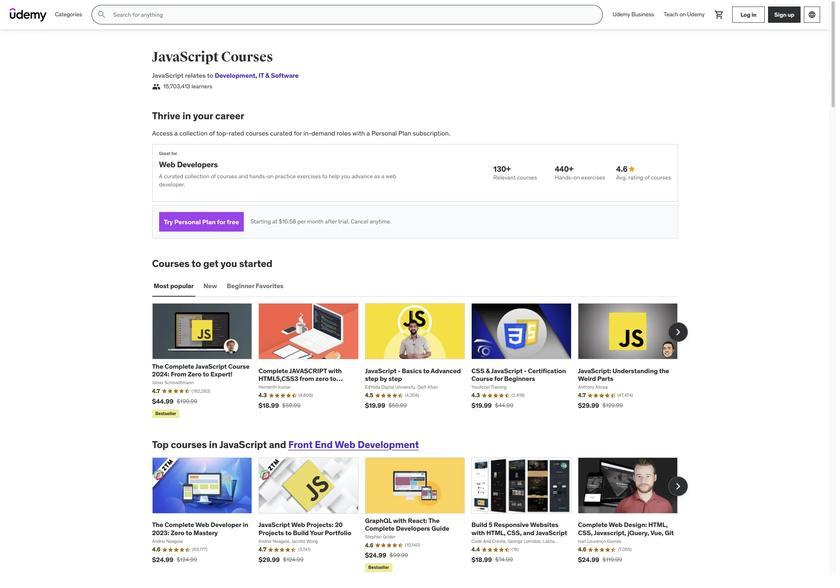 Task type: describe. For each thing, give the bounding box(es) containing it.
with inside the build 5 responsive websites with html, css, and javascript
[[471, 529, 485, 537]]

javascript: understanding the weird parts
[[578, 367, 669, 383]]

0 horizontal spatial courses
[[152, 257, 189, 270]]

javascript: understanding the weird parts link
[[578, 367, 669, 383]]

new
[[203, 282, 217, 290]]

thrive in your career element
[[152, 110, 678, 239]]

css, inside complete web design: html, css, javascript, jquery, vue, git
[[578, 529, 593, 537]]

1 udemy from the left
[[613, 11, 630, 18]]

projects
[[259, 529, 284, 537]]

- inside css & javascript - certification course for beginners
[[524, 367, 527, 375]]

teach on udemy link
[[659, 5, 709, 24]]

javascript - basics to advanced step by step link
[[365, 367, 461, 383]]

complete web design: html, css, javascript, jquery, vue, git
[[578, 521, 674, 537]]

graphql
[[365, 516, 392, 525]]

shopping cart with 0 items image
[[714, 10, 724, 20]]

avg. rating of courses
[[616, 174, 671, 181]]

avg.
[[616, 174, 627, 181]]

for inside css & javascript - certification course for beginners
[[494, 374, 503, 383]]

next image for complete web design: html, css, javascript, jquery, vue, git
[[671, 480, 684, 493]]

javascript - basics to advanced step by step
[[365, 367, 461, 383]]

to inside "the complete web developer in 2023: zero to mastery"
[[186, 529, 192, 537]]

to inside the javascript web projects: 20 projects to build your portfolio
[[285, 529, 292, 537]]

complete inside the complete javascript course 2024: from zero to expert!
[[165, 362, 194, 370]]

build inside the javascript web projects: 20 projects to build your portfolio
[[293, 529, 309, 537]]

the complete web developer in 2023: zero to mastery link
[[152, 521, 248, 537]]

complete javascript with html5,css3 from zero to expert-2023 link
[[259, 367, 343, 390]]

portfolio
[[325, 529, 351, 537]]

for left in-
[[294, 129, 302, 137]]

at
[[272, 218, 277, 225]]

javascript relates to development it & software
[[152, 71, 299, 79]]

relates
[[185, 71, 206, 79]]

developer.
[[159, 181, 185, 188]]

complete inside complete web design: html, css, javascript, jquery, vue, git
[[578, 521, 608, 529]]

2023:
[[152, 529, 169, 537]]

the
[[659, 367, 669, 375]]

build 5 responsive websites with html, css, and javascript link
[[471, 521, 567, 537]]

carousel element containing the complete javascript course 2024: from zero to expert!
[[152, 303, 688, 420]]

hands-
[[555, 174, 574, 181]]

1 horizontal spatial courses
[[221, 48, 273, 66]]

complete web design: html, css, javascript, jquery, vue, git link
[[578, 521, 674, 537]]

web inside "the complete web developer in 2023: zero to mastery"
[[195, 521, 209, 529]]

great for web developers a curated collection of courses and hands-on practice exercises to help you advance as a web developer.
[[159, 151, 396, 188]]

advance
[[352, 173, 373, 180]]

css, inside the build 5 responsive websites with html, css, and javascript
[[507, 529, 522, 537]]

of left top-
[[209, 129, 215, 137]]

web
[[386, 173, 396, 180]]

graphql with react: the complete developers guide link
[[365, 516, 449, 532]]

15,703,413
[[163, 83, 190, 90]]

top courses in javascript and front end web development
[[152, 438, 419, 451]]

most popular
[[154, 282, 194, 290]]

react:
[[408, 516, 427, 525]]

javascript web projects: 20 projects to build your portfolio
[[259, 521, 351, 537]]

javascript web projects: 20 projects to build your portfolio link
[[259, 521, 351, 537]]

starting
[[250, 218, 271, 225]]

1 horizontal spatial curated
[[270, 129, 292, 137]]

in inside 'link'
[[752, 11, 756, 18]]

expert-
[[259, 382, 281, 390]]

web inside the javascript web projects: 20 projects to build your portfolio
[[291, 521, 305, 529]]

440+ hands-on exercises
[[555, 164, 605, 181]]

a
[[159, 173, 162, 180]]

html5,css3
[[259, 374, 298, 383]]

as
[[374, 173, 380, 180]]

guide
[[431, 524, 449, 532]]

get
[[203, 257, 219, 270]]

to inside the complete javascript course 2024: from zero to expert!
[[203, 370, 209, 378]]

with inside complete javascript with html5,css3 from zero to expert-2023
[[328, 367, 342, 375]]

help
[[329, 173, 340, 180]]

$16.58
[[279, 218, 296, 225]]

130+ relevant courses
[[493, 164, 537, 181]]

try personal plan for free link
[[159, 212, 244, 232]]

1 horizontal spatial plan
[[398, 129, 411, 137]]

beginner
[[227, 282, 254, 290]]

beginners
[[504, 374, 535, 383]]

javascript inside the javascript web projects: 20 projects to build your portfolio
[[259, 521, 290, 529]]

to inside great for web developers a curated collection of courses and hands-on practice exercises to help you advance as a web developer.
[[322, 173, 327, 180]]

of inside great for web developers a curated collection of courses and hands-on practice exercises to help you advance as a web developer.
[[211, 173, 216, 180]]

rating
[[628, 174, 643, 181]]

your
[[193, 110, 213, 122]]

it
[[258, 71, 264, 79]]

demand
[[311, 129, 335, 137]]

course inside the complete javascript course 2024: from zero to expert!
[[228, 362, 250, 370]]

1 vertical spatial plan
[[202, 218, 216, 226]]

2023
[[281, 382, 297, 390]]

udemy business link
[[608, 5, 659, 24]]

software
[[271, 71, 299, 79]]

the complete web developer in 2023: zero to mastery
[[152, 521, 248, 537]]

up
[[788, 11, 794, 18]]

curated inside great for web developers a curated collection of courses and hands-on practice exercises to help you advance as a web developer.
[[164, 173, 183, 180]]

4.6
[[616, 164, 628, 174]]

- inside javascript - basics to advanced step by step
[[398, 367, 400, 375]]

a inside great for web developers a curated collection of courses and hands-on practice exercises to help you advance as a web developer.
[[381, 173, 384, 180]]

udemy business
[[613, 11, 654, 18]]

favorites
[[256, 282, 284, 290]]

and inside great for web developers a curated collection of courses and hands-on practice exercises to help you advance as a web developer.
[[238, 173, 248, 180]]

courses right top
[[171, 438, 207, 451]]

Search for anything text field
[[112, 8, 593, 22]]

anytime.
[[370, 218, 391, 225]]

teach
[[664, 11, 678, 18]]

certification
[[528, 367, 566, 375]]

to inside complete javascript with html5,css3 from zero to expert-2023
[[330, 374, 336, 383]]

0 horizontal spatial a
[[174, 129, 178, 137]]

after
[[325, 218, 337, 225]]

javascript inside the build 5 responsive websites with html, css, and javascript
[[536, 529, 567, 537]]

zero for from
[[188, 370, 201, 378]]

learners
[[191, 83, 212, 90]]

great
[[159, 151, 170, 156]]

vue,
[[650, 529, 663, 537]]

1 vertical spatial personal
[[174, 218, 201, 226]]

css & javascript - certification course for beginners link
[[471, 367, 566, 383]]

to up learners
[[207, 71, 213, 79]]

for inside try personal plan for free link
[[217, 218, 226, 226]]

try
[[164, 218, 173, 226]]

javascript inside the complete javascript course 2024: from zero to expert!
[[195, 362, 227, 370]]

jquery,
[[628, 529, 649, 537]]

the for complete javascript with html5,css3 from zero to expert-2023
[[152, 362, 163, 370]]

relevant
[[493, 174, 516, 181]]

your
[[310, 529, 323, 537]]



Task type: vqa. For each thing, say whether or not it's contained in the screenshot.
left 'Complete'
no



Task type: locate. For each thing, give the bounding box(es) containing it.
0 vertical spatial small image
[[152, 83, 160, 91]]

0 horizontal spatial developers
[[177, 159, 218, 169]]

css
[[471, 367, 484, 375]]

of
[[209, 129, 215, 137], [211, 173, 216, 180], [645, 174, 650, 181]]

on left practice
[[267, 173, 274, 180]]

beginner favorites button
[[225, 276, 285, 296]]

1 horizontal spatial you
[[341, 173, 350, 180]]

1 vertical spatial and
[[269, 438, 286, 451]]

web left your
[[291, 521, 305, 529]]

1 vertical spatial courses
[[152, 257, 189, 270]]

zero inside "the complete web developer in 2023: zero to mastery"
[[171, 529, 184, 537]]

course inside css & javascript - certification course for beginners
[[471, 374, 493, 383]]

courses right the relevant
[[517, 174, 537, 181]]

beginner favorites
[[227, 282, 284, 290]]

zero for 2023:
[[171, 529, 184, 537]]

2 horizontal spatial and
[[523, 529, 534, 537]]

zero
[[188, 370, 201, 378], [171, 529, 184, 537]]

1 vertical spatial zero
[[171, 529, 184, 537]]

1 vertical spatial you
[[221, 257, 237, 270]]

with left react:
[[393, 516, 407, 525]]

0 vertical spatial collection
[[179, 129, 208, 137]]

to
[[207, 71, 213, 79], [322, 173, 327, 180], [192, 257, 201, 270], [423, 367, 429, 375], [203, 370, 209, 378], [330, 374, 336, 383], [186, 529, 192, 537], [285, 529, 292, 537]]

new button
[[202, 276, 219, 296]]

and inside the build 5 responsive websites with html, css, and javascript
[[523, 529, 534, 537]]

access a collection of top-rated courses curated for in-demand roles with a personal plan subscription.
[[152, 129, 450, 137]]

and left front
[[269, 438, 286, 451]]

2024:
[[152, 370, 169, 378]]

web left design: at right bottom
[[609, 521, 623, 529]]

courses right 'rated'
[[246, 129, 268, 137]]

2 step from the left
[[388, 374, 402, 383]]

1 carousel element from the top
[[152, 303, 688, 420]]

build 5 responsive websites with html, css, and javascript
[[471, 521, 567, 537]]

1 horizontal spatial zero
[[188, 370, 201, 378]]

carousel element
[[152, 303, 688, 420], [152, 457, 688, 574]]

udemy left shopping cart with 0 items icon
[[687, 11, 705, 18]]

0 horizontal spatial course
[[228, 362, 250, 370]]

0 horizontal spatial personal
[[174, 218, 201, 226]]

javascript:
[[578, 367, 611, 375]]

0 vertical spatial carousel element
[[152, 303, 688, 420]]

from
[[171, 370, 186, 378]]

course
[[228, 362, 250, 370], [471, 374, 493, 383]]

developers
[[177, 159, 218, 169], [396, 524, 430, 532]]

from
[[300, 374, 314, 383]]

&
[[265, 71, 269, 79], [486, 367, 490, 375]]

courses left hands-
[[217, 173, 237, 180]]

design:
[[624, 521, 647, 529]]

1 vertical spatial collection
[[185, 173, 209, 180]]

next image
[[671, 326, 684, 339], [671, 480, 684, 493]]

build left your
[[293, 529, 309, 537]]

complete inside complete javascript with html5,css3 from zero to expert-2023
[[259, 367, 288, 375]]

thrive
[[152, 110, 180, 122]]

plan left 'free' at the left
[[202, 218, 216, 226]]

with inside graphql with react: the complete developers guide
[[393, 516, 407, 525]]

on
[[680, 11, 686, 18], [267, 173, 274, 180], [574, 174, 580, 181]]

& inside css & javascript - certification course for beginners
[[486, 367, 490, 375]]

practice
[[275, 173, 296, 180]]

0 horizontal spatial development
[[215, 71, 255, 79]]

1 css, from the left
[[507, 529, 522, 537]]

0 horizontal spatial &
[[265, 71, 269, 79]]

web left developer
[[195, 521, 209, 529]]

git
[[665, 529, 674, 537]]

carousel element containing graphql with react: the complete developers guide
[[152, 457, 688, 574]]

sign
[[774, 11, 786, 18]]

1 vertical spatial course
[[471, 374, 493, 383]]

with right javascript
[[328, 367, 342, 375]]

0 vertical spatial zero
[[188, 370, 201, 378]]

1 vertical spatial carousel element
[[152, 457, 688, 574]]

0 vertical spatial and
[[238, 173, 248, 180]]

0 vertical spatial next image
[[671, 326, 684, 339]]

1 horizontal spatial udemy
[[687, 11, 705, 18]]

courses up development link
[[221, 48, 273, 66]]

0 horizontal spatial on
[[267, 173, 274, 180]]

udemy image
[[10, 8, 47, 22]]

0 horizontal spatial step
[[365, 374, 378, 383]]

the inside graphql with react: the complete developers guide
[[428, 516, 440, 525]]

0 vertical spatial plan
[[398, 129, 411, 137]]

developers inside great for web developers a curated collection of courses and hands-on practice exercises to help you advance as a web developer.
[[177, 159, 218, 169]]

0 horizontal spatial small image
[[152, 83, 160, 91]]

zero right 2023:
[[171, 529, 184, 537]]

to inside javascript - basics to advanced step by step
[[423, 367, 429, 375]]

1 horizontal spatial developers
[[396, 524, 430, 532]]

basics
[[402, 367, 422, 375]]

build inside the build 5 responsive websites with html, css, and javascript
[[471, 521, 487, 529]]

- left "certification" at the right of page
[[524, 367, 527, 375]]

complete inside "the complete web developer in 2023: zero to mastery"
[[165, 521, 194, 529]]

1 vertical spatial &
[[486, 367, 490, 375]]

exercises left avg.
[[581, 174, 605, 181]]

web
[[159, 159, 175, 169], [335, 438, 355, 451], [195, 521, 209, 529], [291, 521, 305, 529], [609, 521, 623, 529]]

choose a language image
[[808, 11, 816, 19]]

0 vertical spatial personal
[[371, 129, 397, 137]]

& right css
[[486, 367, 490, 375]]

you inside great for web developers a curated collection of courses and hands-on practice exercises to help you advance as a web developer.
[[341, 173, 350, 180]]

most popular button
[[152, 276, 195, 296]]

on inside "440+ hands-on exercises"
[[574, 174, 580, 181]]

0 horizontal spatial curated
[[164, 173, 183, 180]]

web down great
[[159, 159, 175, 169]]

web right end
[[335, 438, 355, 451]]

courses inside 130+ relevant courses
[[517, 174, 537, 181]]

1 horizontal spatial exercises
[[581, 174, 605, 181]]

to right basics on the bottom of page
[[423, 367, 429, 375]]

2 css, from the left
[[578, 529, 593, 537]]

log in link
[[732, 7, 765, 23]]

month
[[307, 218, 324, 225]]

the inside "the complete web developer in 2023: zero to mastery"
[[152, 521, 163, 529]]

1 next image from the top
[[671, 326, 684, 339]]

to left expert!
[[203, 370, 209, 378]]

on right 440+
[[574, 174, 580, 181]]

with right roles
[[353, 129, 365, 137]]

1 - from the left
[[398, 367, 400, 375]]

2 vertical spatial and
[[523, 529, 534, 537]]

for
[[294, 129, 302, 137], [171, 151, 177, 156], [217, 218, 226, 226], [494, 374, 503, 383]]

plan left subscription.
[[398, 129, 411, 137]]

personal right roles
[[371, 129, 397, 137]]

1 horizontal spatial development
[[358, 438, 419, 451]]

0 vertical spatial curated
[[270, 129, 292, 137]]

curated
[[270, 129, 292, 137], [164, 173, 183, 180]]

trial.
[[338, 218, 349, 225]]

for inside great for web developers a curated collection of courses and hands-on practice exercises to help you advance as a web developer.
[[171, 151, 177, 156]]

1 horizontal spatial and
[[269, 438, 286, 451]]

2 udemy from the left
[[687, 11, 705, 18]]

html, inside the build 5 responsive websites with html, css, and javascript
[[486, 529, 506, 537]]

mastery
[[193, 529, 218, 537]]

html, inside complete web design: html, css, javascript, jquery, vue, git
[[648, 521, 668, 529]]

and right "5"
[[523, 529, 534, 537]]

personal right the try
[[174, 218, 201, 226]]

collection inside great for web developers a curated collection of courses and hands-on practice exercises to help you advance as a web developer.
[[185, 173, 209, 180]]

step right by
[[388, 374, 402, 383]]

you right help
[[341, 173, 350, 180]]

1 step from the left
[[365, 374, 378, 383]]

curated left in-
[[270, 129, 292, 137]]

and
[[238, 173, 248, 180], [269, 438, 286, 451], [523, 529, 534, 537]]

1 horizontal spatial small image
[[628, 165, 636, 173]]

1 horizontal spatial css,
[[578, 529, 593, 537]]

0 vertical spatial developers
[[177, 159, 218, 169]]

0 horizontal spatial css,
[[507, 529, 522, 537]]

0 vertical spatial you
[[341, 173, 350, 180]]

developers up developer.
[[177, 159, 218, 169]]

in inside "the complete web developer in 2023: zero to mastery"
[[243, 521, 248, 529]]

categories button
[[50, 5, 87, 24]]

of down web developers link
[[211, 173, 216, 180]]

0 horizontal spatial you
[[221, 257, 237, 270]]

1 horizontal spatial on
[[574, 174, 580, 181]]

popular
[[170, 282, 194, 290]]

0 horizontal spatial -
[[398, 367, 400, 375]]

on right teach
[[680, 11, 686, 18]]

step
[[365, 374, 378, 383], [388, 374, 402, 383]]

2 horizontal spatial a
[[381, 173, 384, 180]]

2 carousel element from the top
[[152, 457, 688, 574]]

roles
[[337, 129, 351, 137]]

web inside complete web design: html, css, javascript, jquery, vue, git
[[609, 521, 623, 529]]

1 horizontal spatial personal
[[371, 129, 397, 137]]

css, left javascript,
[[578, 529, 593, 537]]

it & software link
[[255, 71, 299, 79]]

collection
[[179, 129, 208, 137], [185, 173, 209, 180]]

1 horizontal spatial step
[[388, 374, 402, 383]]

web developers link
[[159, 159, 218, 169]]

to right the projects
[[285, 529, 292, 537]]

1 horizontal spatial build
[[471, 521, 487, 529]]

complete inside graphql with react: the complete developers guide
[[365, 524, 395, 532]]

exercises inside "440+ hands-on exercises"
[[581, 174, 605, 181]]

a right the access
[[174, 129, 178, 137]]

free
[[227, 218, 239, 226]]

0 horizontal spatial html,
[[486, 529, 506, 537]]

weird
[[578, 374, 596, 383]]

complete javascript with html5,css3 from zero to expert-2023
[[259, 367, 342, 390]]

1 vertical spatial next image
[[671, 480, 684, 493]]

with left "5"
[[471, 529, 485, 537]]

step left by
[[365, 374, 378, 383]]

0 vertical spatial courses
[[221, 48, 273, 66]]

in-
[[303, 129, 311, 137]]

end
[[315, 438, 333, 451]]

zero right from on the bottom left of page
[[188, 370, 201, 378]]

javascript courses
[[152, 48, 273, 66]]

with inside thrive in your career element
[[353, 129, 365, 137]]

zero inside the complete javascript course 2024: from zero to expert!
[[188, 370, 201, 378]]

udemy left business at top
[[613, 11, 630, 18]]

on inside great for web developers a curated collection of courses and hands-on practice exercises to help you advance as a web developer.
[[267, 173, 274, 180]]

1 horizontal spatial -
[[524, 367, 527, 375]]

parts
[[597, 374, 613, 383]]

to right zero
[[330, 374, 336, 383]]

courses inside great for web developers a curated collection of courses and hands-on practice exercises to help you advance as a web developer.
[[217, 173, 237, 180]]

collection down thrive in your career
[[179, 129, 208, 137]]

front end web development link
[[288, 438, 419, 451]]

130+
[[493, 164, 511, 174]]

plan
[[398, 129, 411, 137], [202, 218, 216, 226]]

for right great
[[171, 151, 177, 156]]

small image inside thrive in your career element
[[628, 165, 636, 173]]

courses right rating
[[651, 174, 671, 181]]

sign up link
[[768, 7, 801, 23]]

0 vertical spatial development
[[215, 71, 255, 79]]

1 vertical spatial small image
[[628, 165, 636, 173]]

0 horizontal spatial and
[[238, 173, 248, 180]]

2 - from the left
[[524, 367, 527, 375]]

business
[[631, 11, 654, 18]]

for left 'free' at the left
[[217, 218, 226, 226]]

small image left 15,703,413
[[152, 83, 160, 91]]

to left help
[[322, 173, 327, 180]]

0 vertical spatial &
[[265, 71, 269, 79]]

curated up developer.
[[164, 173, 183, 180]]

development link
[[215, 71, 255, 79]]

0 horizontal spatial udemy
[[613, 11, 630, 18]]

small image
[[152, 83, 160, 91], [628, 165, 636, 173]]

1 vertical spatial developers
[[396, 524, 430, 532]]

2 horizontal spatial on
[[680, 11, 686, 18]]

html,
[[648, 521, 668, 529], [486, 529, 506, 537]]

teach on udemy
[[664, 11, 705, 18]]

0 horizontal spatial zero
[[171, 529, 184, 537]]

the complete javascript course 2024: from zero to expert!
[[152, 362, 250, 378]]

small image up rating
[[628, 165, 636, 173]]

categories
[[55, 11, 82, 18]]

of right rating
[[645, 174, 650, 181]]

developers inside graphql with react: the complete developers guide
[[396, 524, 430, 532]]

the for javascript web projects: 20 projects to build your portfolio
[[152, 521, 163, 529]]

css, right "5"
[[507, 529, 522, 537]]

build left "5"
[[471, 521, 487, 529]]

1 vertical spatial curated
[[164, 173, 183, 180]]

- left basics on the bottom of page
[[398, 367, 400, 375]]

2 next image from the top
[[671, 480, 684, 493]]

javascript inside css & javascript - certification course for beginners
[[491, 367, 523, 375]]

to left get
[[192, 257, 201, 270]]

20
[[335, 521, 343, 529]]

1 horizontal spatial a
[[366, 129, 370, 137]]

1 horizontal spatial &
[[486, 367, 490, 375]]

next image for javascript: understanding the weird parts
[[671, 326, 684, 339]]

1 horizontal spatial html,
[[648, 521, 668, 529]]

with
[[353, 129, 365, 137], [328, 367, 342, 375], [393, 516, 407, 525], [471, 529, 485, 537]]

0 horizontal spatial plan
[[202, 218, 216, 226]]

collection down web developers link
[[185, 173, 209, 180]]

to left mastery
[[186, 529, 192, 537]]

1 vertical spatial development
[[358, 438, 419, 451]]

0 horizontal spatial build
[[293, 529, 309, 537]]

exercises
[[297, 173, 321, 180], [581, 174, 605, 181]]

the inside the complete javascript course 2024: from zero to expert!
[[152, 362, 163, 370]]

access
[[152, 129, 173, 137]]

started
[[239, 257, 272, 270]]

web inside great for web developers a curated collection of courses and hands-on practice exercises to help you advance as a web developer.
[[159, 159, 175, 169]]

exercises inside great for web developers a curated collection of courses and hands-on practice exercises to help you advance as a web developer.
[[297, 173, 321, 180]]

& right the it
[[265, 71, 269, 79]]

javascript,
[[594, 529, 626, 537]]

developers left the guide
[[396, 524, 430, 532]]

career
[[215, 110, 244, 122]]

and left hands-
[[238, 173, 248, 180]]

rated
[[229, 129, 244, 137]]

submit search image
[[97, 10, 107, 20]]

thrive in your career
[[152, 110, 244, 122]]

1 horizontal spatial course
[[471, 374, 493, 383]]

0 vertical spatial course
[[228, 362, 250, 370]]

you right get
[[221, 257, 237, 270]]

front
[[288, 438, 313, 451]]

understanding
[[613, 367, 658, 375]]

for left beginners
[[494, 374, 503, 383]]

complete
[[165, 362, 194, 370], [259, 367, 288, 375], [165, 521, 194, 529], [578, 521, 608, 529], [365, 524, 395, 532]]

courses up the most popular
[[152, 257, 189, 270]]

zero
[[315, 374, 329, 383]]

0 horizontal spatial exercises
[[297, 173, 321, 180]]

log in
[[741, 11, 756, 18]]

javascript inside javascript - basics to advanced step by step
[[365, 367, 396, 375]]

exercises right practice
[[297, 173, 321, 180]]

a right as
[[381, 173, 384, 180]]

a right roles
[[366, 129, 370, 137]]



